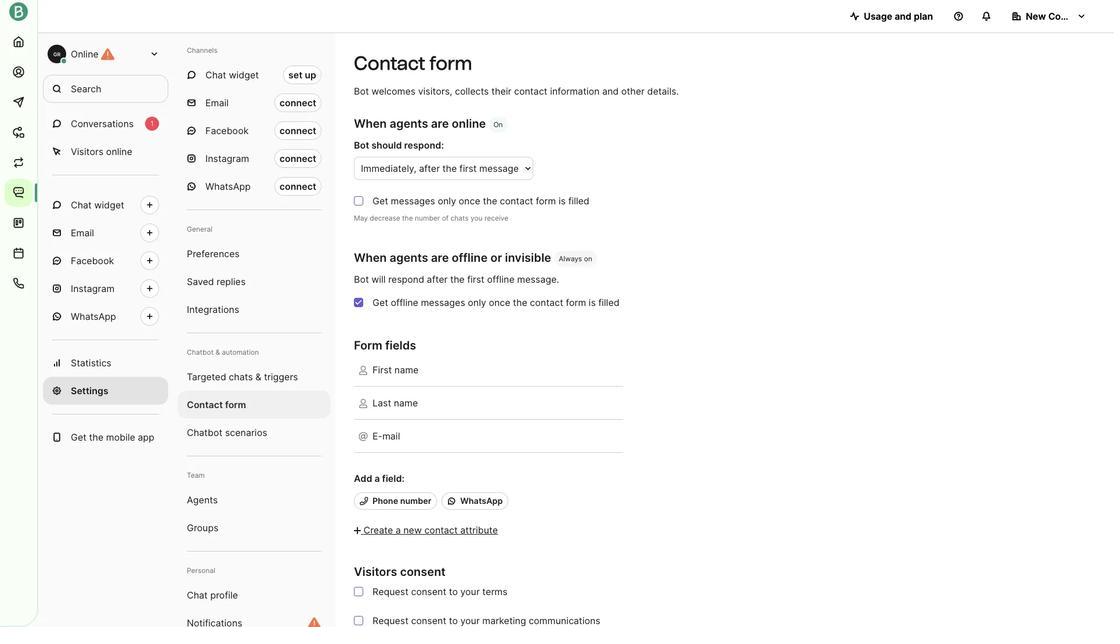 Task type: locate. For each thing, give the bounding box(es) containing it.
your left the terms
[[461, 586, 480, 598]]

1 vertical spatial email
[[71, 227, 94, 239]]

contact form down targeted
[[187, 399, 246, 411]]

0 horizontal spatial contact
[[187, 399, 223, 411]]

2 vertical spatial get
[[71, 431, 87, 443]]

other
[[622, 85, 645, 97]]

get up decrease
[[373, 195, 388, 207]]

0 vertical spatial email
[[206, 97, 229, 109]]

2 agents from the top
[[390, 251, 428, 265]]

1 vertical spatial a
[[396, 525, 401, 536]]

contact down targeted
[[187, 399, 223, 411]]

plan
[[914, 10, 934, 22]]

bot should respond:
[[354, 139, 444, 151]]

1 horizontal spatial and
[[895, 10, 912, 22]]

4 connect from the top
[[280, 181, 316, 192]]

2 vertical spatial consent
[[411, 615, 447, 627]]

1 vertical spatial agents
[[390, 251, 428, 265]]

and
[[895, 10, 912, 22], [603, 85, 619, 97]]

instagram
[[206, 153, 249, 164], [71, 283, 115, 294]]

only up of on the top left
[[438, 195, 456, 207]]

2 vertical spatial chat
[[187, 589, 208, 601]]

the inside the 'get the mobile app' link
[[89, 431, 104, 443]]

welcomes
[[372, 85, 416, 97]]

3 bot from the top
[[354, 274, 369, 285]]

up
[[305, 69, 316, 81]]

offline up first
[[452, 251, 488, 265]]

0 vertical spatial contact form
[[354, 52, 473, 74]]

1 vertical spatial name
[[394, 397, 418, 409]]

connect
[[280, 97, 316, 109], [280, 125, 316, 136], [280, 153, 316, 164], [280, 181, 316, 192]]

2 your from the top
[[461, 615, 480, 627]]

consent down visitors consent
[[411, 586, 447, 598]]

first
[[468, 274, 485, 285]]

0 vertical spatial &
[[216, 348, 220, 357]]

2 connect from the top
[[280, 125, 316, 136]]

whatsapp up the general
[[206, 181, 251, 192]]

offline down respond at the top left of the page
[[391, 297, 419, 309]]

1 horizontal spatial only
[[468, 297, 487, 309]]

1 vertical spatial whatsapp
[[71, 311, 116, 322]]

0 vertical spatial chat widget
[[206, 69, 259, 81]]

2 horizontal spatial whatsapp
[[461, 496, 503, 506]]

0 horizontal spatial a
[[375, 473, 380, 484]]

0 vertical spatial get
[[373, 195, 388, 207]]

contact form up welcomes
[[354, 52, 473, 74]]

0 vertical spatial once
[[459, 195, 481, 207]]

get left mobile
[[71, 431, 87, 443]]

1 horizontal spatial chats
[[451, 214, 469, 223]]

0 vertical spatial are
[[431, 117, 449, 131]]

chat inside "link"
[[187, 589, 208, 601]]

bot for bot should respond:
[[354, 139, 369, 151]]

bot
[[354, 85, 369, 97], [354, 139, 369, 151], [354, 274, 369, 285]]

once
[[459, 195, 481, 207], [489, 297, 511, 309]]

2 vertical spatial offline
[[391, 297, 419, 309]]

number left of on the top left
[[415, 214, 440, 223]]

to down request consent to your terms at the left
[[449, 615, 458, 627]]

e-mail
[[373, 430, 400, 442]]

visitors,
[[418, 85, 453, 97]]

0 vertical spatial visitors
[[71, 146, 104, 157]]

1 horizontal spatial contact form
[[354, 52, 473, 74]]

consent for request consent to your marketing communications
[[411, 615, 447, 627]]

1 vertical spatial to
[[449, 615, 458, 627]]

1 to from the top
[[449, 586, 458, 598]]

last name
[[373, 397, 418, 409]]

1 vertical spatial your
[[461, 615, 480, 627]]

0 vertical spatial is
[[559, 195, 566, 207]]

consent up request consent to your terms at the left
[[400, 565, 446, 579]]

bot left should
[[354, 139, 369, 151]]

the
[[483, 195, 498, 207], [402, 214, 413, 223], [451, 274, 465, 285], [513, 297, 528, 309], [89, 431, 104, 443]]

chatbot left scenarios
[[187, 427, 223, 438]]

1 vertical spatial bot
[[354, 139, 369, 151]]

always
[[559, 254, 582, 263]]

2 when from the top
[[354, 251, 387, 265]]

1 vertical spatial online
[[106, 146, 132, 157]]

respond:
[[404, 139, 444, 151]]

1 are from the top
[[431, 117, 449, 131]]

0 horizontal spatial email
[[71, 227, 94, 239]]

0 vertical spatial bot
[[354, 85, 369, 97]]

messages down "after"
[[421, 297, 466, 309]]

contact right their
[[514, 85, 548, 97]]

name right first
[[395, 364, 419, 376]]

& left triggers
[[256, 371, 262, 383]]

0 vertical spatial request
[[373, 586, 409, 598]]

bot left welcomes
[[354, 85, 369, 97]]

offline down or
[[487, 274, 515, 285]]

name right last
[[394, 397, 418, 409]]

contact
[[354, 52, 426, 74], [187, 399, 223, 411]]

0 horizontal spatial filled
[[569, 195, 590, 207]]

name
[[395, 364, 419, 376], [394, 397, 418, 409]]

and left plan
[[895, 10, 912, 22]]

a left the new at bottom
[[396, 525, 401, 536]]

chat widget up email link
[[71, 199, 124, 211]]

name inside 'button'
[[394, 397, 418, 409]]

usage and plan
[[864, 10, 934, 22]]

team
[[187, 471, 205, 480]]

only down first
[[468, 297, 487, 309]]

visitors down the conversations
[[71, 146, 104, 157]]

get down will
[[373, 297, 388, 309]]

1 vertical spatial number
[[401, 496, 432, 506]]

is
[[559, 195, 566, 207], [589, 297, 596, 309]]

chatbot up targeted
[[187, 348, 214, 357]]

details.
[[648, 85, 679, 97]]

email down channels
[[206, 97, 229, 109]]

are
[[431, 117, 449, 131], [431, 251, 449, 265]]

1 vertical spatial visitors
[[354, 565, 397, 579]]

once down or
[[489, 297, 511, 309]]

0 vertical spatial facebook
[[206, 125, 249, 136]]

1 vertical spatial offline
[[487, 274, 515, 285]]

will
[[372, 274, 386, 285]]

1 request from the top
[[373, 586, 409, 598]]

name inside button
[[395, 364, 419, 376]]

when up should
[[354, 117, 387, 131]]

widget left set
[[229, 69, 259, 81]]

terms
[[483, 586, 508, 598]]

0 vertical spatial agents
[[390, 117, 428, 131]]

instagram link
[[43, 275, 168, 303]]

only
[[438, 195, 456, 207], [468, 297, 487, 309]]

request
[[373, 586, 409, 598], [373, 615, 409, 627]]

1 when from the top
[[354, 117, 387, 131]]

chat up email link
[[71, 199, 92, 211]]

:
[[402, 473, 405, 484]]

1 horizontal spatial facebook
[[206, 125, 249, 136]]

get the mobile app
[[71, 431, 155, 443]]

chats right of on the top left
[[451, 214, 469, 223]]

1 your from the top
[[461, 586, 480, 598]]

the up receive
[[483, 195, 498, 207]]

0 horizontal spatial widget
[[94, 199, 124, 211]]

2 request from the top
[[373, 615, 409, 627]]

chatbot
[[187, 348, 214, 357], [187, 427, 223, 438]]

are for online
[[431, 117, 449, 131]]

1 vertical spatial request
[[373, 615, 409, 627]]

email link
[[43, 219, 168, 247]]

marketing
[[483, 615, 526, 627]]

0 vertical spatial a
[[375, 473, 380, 484]]

get for get the mobile app
[[71, 431, 87, 443]]

0 vertical spatial when
[[354, 117, 387, 131]]

are up "after"
[[431, 251, 449, 265]]

number
[[415, 214, 440, 223], [401, 496, 432, 506]]

set up
[[289, 69, 316, 81]]

1 vertical spatial and
[[603, 85, 619, 97]]

request consent to your terms
[[373, 586, 508, 598]]

online down the conversations
[[106, 146, 132, 157]]

widget inside chat widget link
[[94, 199, 124, 211]]

groups
[[187, 522, 219, 534]]

1 vertical spatial is
[[589, 297, 596, 309]]

respond
[[389, 274, 425, 285]]

3 connect from the top
[[280, 153, 316, 164]]

when
[[354, 117, 387, 131], [354, 251, 387, 265]]

1 vertical spatial consent
[[411, 586, 447, 598]]

1 vertical spatial messages
[[421, 297, 466, 309]]

1 vertical spatial &
[[256, 371, 262, 383]]

messages up may decrease the number of chats you receive at the left top
[[391, 195, 435, 207]]

widget up email link
[[94, 199, 124, 211]]

0 vertical spatial your
[[461, 586, 480, 598]]

2 bot from the top
[[354, 139, 369, 151]]

consent down request consent to your terms at the left
[[411, 615, 447, 627]]

1 horizontal spatial contact
[[354, 52, 426, 74]]

1 vertical spatial when
[[354, 251, 387, 265]]

when up will
[[354, 251, 387, 265]]

visitors
[[71, 146, 104, 157], [354, 565, 397, 579]]

get the mobile app link
[[43, 423, 168, 451]]

a
[[375, 473, 380, 484], [396, 525, 401, 536]]

of
[[442, 214, 449, 223]]

profile
[[210, 589, 238, 601]]

1 agents from the top
[[390, 117, 428, 131]]

agents for online
[[390, 117, 428, 131]]

chat down personal
[[187, 589, 208, 601]]

a right add
[[375, 473, 380, 484]]

your left 'marketing'
[[461, 615, 480, 627]]

1 horizontal spatial visitors
[[354, 565, 397, 579]]

2 to from the top
[[449, 615, 458, 627]]

to for marketing
[[449, 615, 458, 627]]

chat down channels
[[206, 69, 226, 81]]

number down :
[[401, 496, 432, 506]]

0 vertical spatial contact
[[354, 52, 426, 74]]

field
[[382, 473, 402, 484]]

0 vertical spatial online
[[452, 117, 486, 131]]

1 horizontal spatial a
[[396, 525, 401, 536]]

0 horizontal spatial chat widget
[[71, 199, 124, 211]]

consent
[[400, 565, 446, 579], [411, 586, 447, 598], [411, 615, 447, 627]]

0 vertical spatial to
[[449, 586, 458, 598]]

0 vertical spatial name
[[395, 364, 419, 376]]

form
[[354, 339, 383, 353]]

2 are from the top
[[431, 251, 449, 265]]

to left the terms
[[449, 586, 458, 598]]

collects
[[455, 85, 489, 97]]

0 horizontal spatial visitors
[[71, 146, 104, 157]]

contact up welcomes
[[354, 52, 426, 74]]

are up respond:
[[431, 117, 449, 131]]

0 vertical spatial and
[[895, 10, 912, 22]]

request for request consent to your marketing communications
[[373, 615, 409, 627]]

1 horizontal spatial email
[[206, 97, 229, 109]]

1 vertical spatial filled
[[599, 297, 620, 309]]

& left automation
[[216, 348, 220, 357]]

online left on
[[452, 117, 486, 131]]

1 horizontal spatial chat widget
[[206, 69, 259, 81]]

the left mobile
[[89, 431, 104, 443]]

create
[[364, 525, 393, 536]]

visitors down create
[[354, 565, 397, 579]]

0 horizontal spatial is
[[559, 195, 566, 207]]

2 vertical spatial bot
[[354, 274, 369, 285]]

whatsapp down instagram link
[[71, 311, 116, 322]]

0 vertical spatial messages
[[391, 195, 435, 207]]

chat widget down channels
[[206, 69, 259, 81]]

usage and plan button
[[841, 5, 943, 28]]

new company button
[[1003, 5, 1096, 28]]

1 vertical spatial instagram
[[71, 283, 115, 294]]

get
[[373, 195, 388, 207], [373, 297, 388, 309], [71, 431, 87, 443]]

1 vertical spatial chat widget
[[71, 199, 124, 211]]

whatsapp
[[206, 181, 251, 192], [71, 311, 116, 322], [461, 496, 503, 506]]

request consent to your marketing communications
[[373, 615, 601, 627]]

bot left will
[[354, 274, 369, 285]]

may decrease the number of chats you receive
[[354, 214, 509, 223]]

1 vertical spatial chatbot
[[187, 427, 223, 438]]

1 bot from the top
[[354, 85, 369, 97]]

1 vertical spatial chat
[[71, 199, 92, 211]]

0 vertical spatial chats
[[451, 214, 469, 223]]

0 horizontal spatial online
[[106, 146, 132, 157]]

0 vertical spatial chatbot
[[187, 348, 214, 357]]

on
[[584, 254, 593, 263]]

chats down automation
[[229, 371, 253, 383]]

visitors inside visitors online link
[[71, 146, 104, 157]]

0 vertical spatial consent
[[400, 565, 446, 579]]

and left other
[[603, 85, 619, 97]]

agents up respond at the top left of the page
[[390, 251, 428, 265]]

0 vertical spatial only
[[438, 195, 456, 207]]

get messages only once the contact form is filled
[[373, 195, 590, 207]]

chat profile
[[187, 589, 238, 601]]

0 horizontal spatial and
[[603, 85, 619, 97]]

the left first
[[451, 274, 465, 285]]

get inside the 'get the mobile app' link
[[71, 431, 87, 443]]

once up you
[[459, 195, 481, 207]]

1 vertical spatial widget
[[94, 199, 124, 211]]

message.
[[518, 274, 560, 285]]

chat
[[206, 69, 226, 81], [71, 199, 92, 211], [187, 589, 208, 601]]

last
[[373, 397, 391, 409]]

email up facebook link on the top left
[[71, 227, 94, 239]]

1 vertical spatial get
[[373, 297, 388, 309]]

1 vertical spatial contact form
[[187, 399, 246, 411]]

1 horizontal spatial filled
[[599, 297, 620, 309]]

0 horizontal spatial facebook
[[71, 255, 114, 267]]

whatsapp up attribute
[[461, 496, 503, 506]]

phone number button
[[354, 493, 437, 510]]

0 horizontal spatial whatsapp
[[71, 311, 116, 322]]

when for when agents are offline or invisible
[[354, 251, 387, 265]]

1 chatbot from the top
[[187, 348, 214, 357]]

should
[[372, 139, 402, 151]]

chat widget
[[206, 69, 259, 81], [71, 199, 124, 211]]

1 vertical spatial are
[[431, 251, 449, 265]]

or
[[491, 251, 503, 265]]

2 chatbot from the top
[[187, 427, 223, 438]]

saved
[[187, 276, 214, 287]]

agents up bot should respond:
[[390, 117, 428, 131]]

0 vertical spatial instagram
[[206, 153, 249, 164]]

whatsapp inside button
[[461, 496, 503, 506]]

1 connect from the top
[[280, 97, 316, 109]]



Task type: vqa. For each thing, say whether or not it's contained in the screenshot.
No Visitors At The Moment
no



Task type: describe. For each thing, give the bounding box(es) containing it.
facebook link
[[43, 247, 168, 275]]

bot for bot will respond after the first offline message.
[[354, 274, 369, 285]]

targeted chats & triggers link
[[178, 363, 331, 391]]

0 vertical spatial offline
[[452, 251, 488, 265]]

communications
[[529, 615, 601, 627]]

e-
[[373, 430, 383, 442]]

name for first name
[[395, 364, 419, 376]]

connect for whatsapp
[[280, 181, 316, 192]]

preferences
[[187, 248, 240, 260]]

create a new contact attribute link
[[354, 525, 498, 536]]

1 horizontal spatial is
[[589, 297, 596, 309]]

phone number
[[373, 496, 432, 506]]

new company
[[1027, 10, 1092, 22]]

mail
[[383, 430, 400, 442]]

conversations
[[71, 118, 134, 129]]

connect for instagram
[[280, 153, 316, 164]]

0 vertical spatial number
[[415, 214, 440, 223]]

add
[[354, 473, 372, 484]]

1 horizontal spatial online
[[452, 117, 486, 131]]

channels
[[187, 46, 218, 55]]

visitors online
[[71, 146, 132, 157]]

chatbot & automation
[[187, 348, 259, 357]]

contact down message.
[[530, 297, 564, 309]]

receive
[[485, 214, 509, 223]]

name for last name
[[394, 397, 418, 409]]

form fields
[[354, 339, 417, 353]]

0 horizontal spatial only
[[438, 195, 456, 207]]

contact right the new at bottom
[[425, 525, 458, 536]]

chatbot for chatbot & automation
[[187, 348, 214, 357]]

chatbot scenarios link
[[178, 419, 331, 447]]

1 vertical spatial contact
[[187, 399, 223, 411]]

chat widget link
[[43, 191, 168, 219]]

0 horizontal spatial once
[[459, 195, 481, 207]]

saved replies link
[[178, 268, 331, 296]]

usage
[[864, 10, 893, 22]]

0 vertical spatial widget
[[229, 69, 259, 81]]

last name button
[[354, 387, 624, 419]]

bot for bot welcomes visitors, collects their contact information and other details.
[[354, 85, 369, 97]]

connect for facebook
[[280, 125, 316, 136]]

mobile
[[106, 431, 135, 443]]

bot will respond after the first offline message.
[[354, 274, 560, 285]]

gr
[[53, 51, 61, 57]]

targeted
[[187, 371, 226, 383]]

visitors for visitors consent
[[354, 565, 397, 579]]

general
[[187, 225, 213, 233]]

statistics
[[71, 357, 111, 369]]

company
[[1049, 10, 1092, 22]]

number inside the phone number button
[[401, 496, 432, 506]]

your for terms
[[461, 586, 480, 598]]

0 horizontal spatial contact form
[[187, 399, 246, 411]]

preferences link
[[178, 240, 331, 268]]

whatsapp button
[[442, 493, 509, 510]]

when agents are offline or invisible
[[354, 251, 552, 265]]

0 vertical spatial chat
[[206, 69, 226, 81]]

your for marketing
[[461, 615, 480, 627]]

0 horizontal spatial instagram
[[71, 283, 115, 294]]

search
[[71, 83, 101, 95]]

consent for visitors consent
[[400, 565, 446, 579]]

whatsapp link
[[43, 303, 168, 330]]

online
[[71, 48, 99, 60]]

1 horizontal spatial whatsapp
[[206, 181, 251, 192]]

integrations link
[[178, 296, 331, 323]]

chatbot scenarios
[[187, 427, 267, 438]]

first
[[373, 364, 392, 376]]

1 vertical spatial facebook
[[71, 255, 114, 267]]

create a new contact attribute
[[364, 525, 498, 536]]

1 vertical spatial chats
[[229, 371, 253, 383]]

1 horizontal spatial instagram
[[206, 153, 249, 164]]

search link
[[43, 75, 168, 103]]

their
[[492, 85, 512, 97]]

a for add
[[375, 473, 380, 484]]

and inside usage and plan button
[[895, 10, 912, 22]]

always on
[[559, 254, 593, 263]]

e-mail button
[[354, 420, 624, 453]]

get for get messages only once the contact form is filled
[[373, 195, 388, 207]]

agents link
[[178, 486, 331, 514]]

connect for email
[[280, 97, 316, 109]]

visitors online link
[[43, 138, 168, 165]]

a for create
[[396, 525, 401, 536]]

you
[[471, 214, 483, 223]]

on
[[494, 120, 503, 129]]

get offline messages only once the contact form is filled
[[373, 297, 620, 309]]

automation
[[222, 348, 259, 357]]

settings
[[71, 385, 108, 397]]

visitors consent
[[354, 565, 446, 579]]

saved replies
[[187, 276, 246, 287]]

when for when agents are online
[[354, 117, 387, 131]]

1 vertical spatial only
[[468, 297, 487, 309]]

to for terms
[[449, 586, 458, 598]]

bot welcomes visitors, collects their contact information and other details.
[[354, 85, 679, 97]]

get for get offline messages only once the contact form is filled
[[373, 297, 388, 309]]

are for offline
[[431, 251, 449, 265]]

scenarios
[[225, 427, 267, 438]]

new
[[1027, 10, 1047, 22]]

triggers
[[264, 371, 298, 383]]

statistics link
[[43, 349, 168, 377]]

phone
[[373, 496, 398, 506]]

the down message.
[[513, 297, 528, 309]]

replies
[[217, 276, 246, 287]]

attribute
[[461, 525, 498, 536]]

may
[[354, 214, 368, 223]]

1 horizontal spatial once
[[489, 297, 511, 309]]

0 horizontal spatial &
[[216, 348, 220, 357]]

the right decrease
[[402, 214, 413, 223]]

request for request consent to your terms
[[373, 586, 409, 598]]

agents for offline
[[390, 251, 428, 265]]

contact form link
[[178, 391, 331, 419]]

1 horizontal spatial &
[[256, 371, 262, 383]]

personal
[[187, 566, 215, 575]]

groups link
[[178, 514, 331, 542]]

targeted chats & triggers
[[187, 371, 298, 383]]

app
[[138, 431, 155, 443]]

set
[[289, 69, 303, 81]]

settings link
[[43, 377, 168, 405]]

visitors for visitors online
[[71, 146, 104, 157]]

new
[[404, 525, 422, 536]]

integrations
[[187, 304, 239, 315]]

consent for request consent to your terms
[[411, 586, 447, 598]]

when agents are online
[[354, 117, 486, 131]]

contact up receive
[[500, 195, 534, 207]]

1
[[151, 119, 154, 128]]

chatbot for chatbot scenarios
[[187, 427, 223, 438]]

0 vertical spatial filled
[[569, 195, 590, 207]]

agents
[[187, 494, 218, 506]]

first name button
[[354, 354, 624, 386]]



